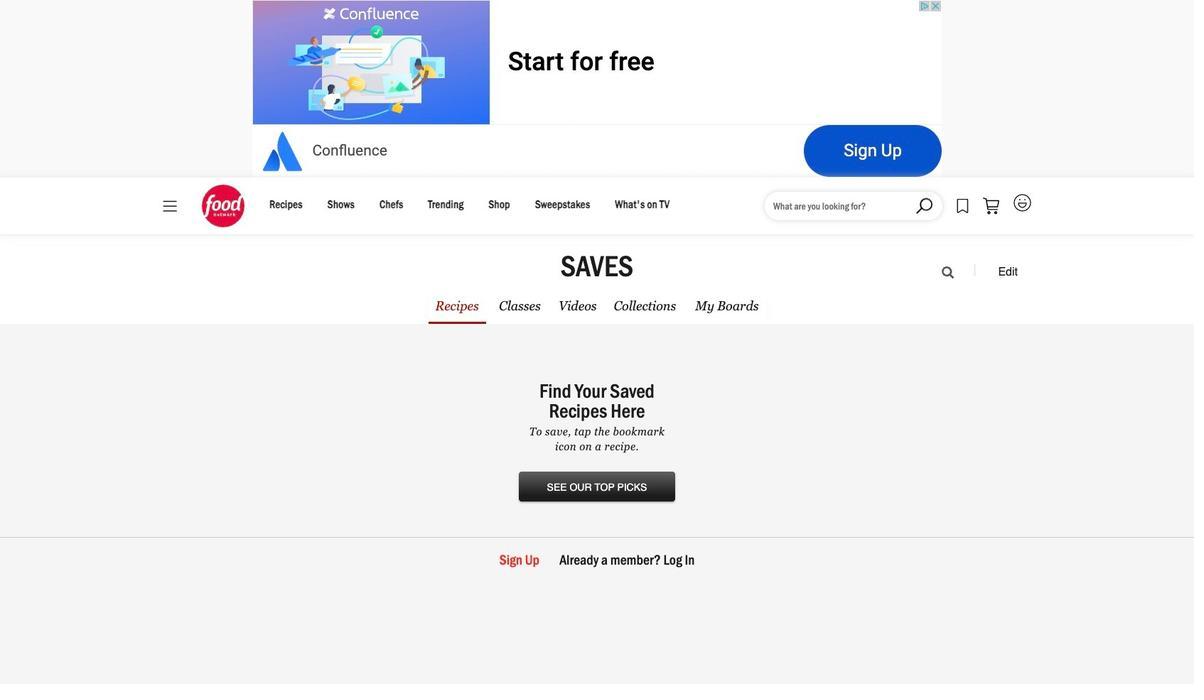 Task type: locate. For each thing, give the bounding box(es) containing it.
shopping list image
[[983, 198, 1000, 215]]

saves image
[[957, 198, 969, 214]]

submit site search image
[[916, 198, 933, 214]]

site search input text field
[[765, 192, 943, 220]]

main menu image
[[163, 201, 177, 212]]



Task type: describe. For each thing, give the bounding box(es) containing it.
advertisement element
[[252, 0, 942, 178]]

go to home page image
[[202, 185, 245, 228]]

user profile menu image
[[1014, 194, 1032, 212]]



Task type: vqa. For each thing, say whether or not it's contained in the screenshot.
Shopping List icon
yes



